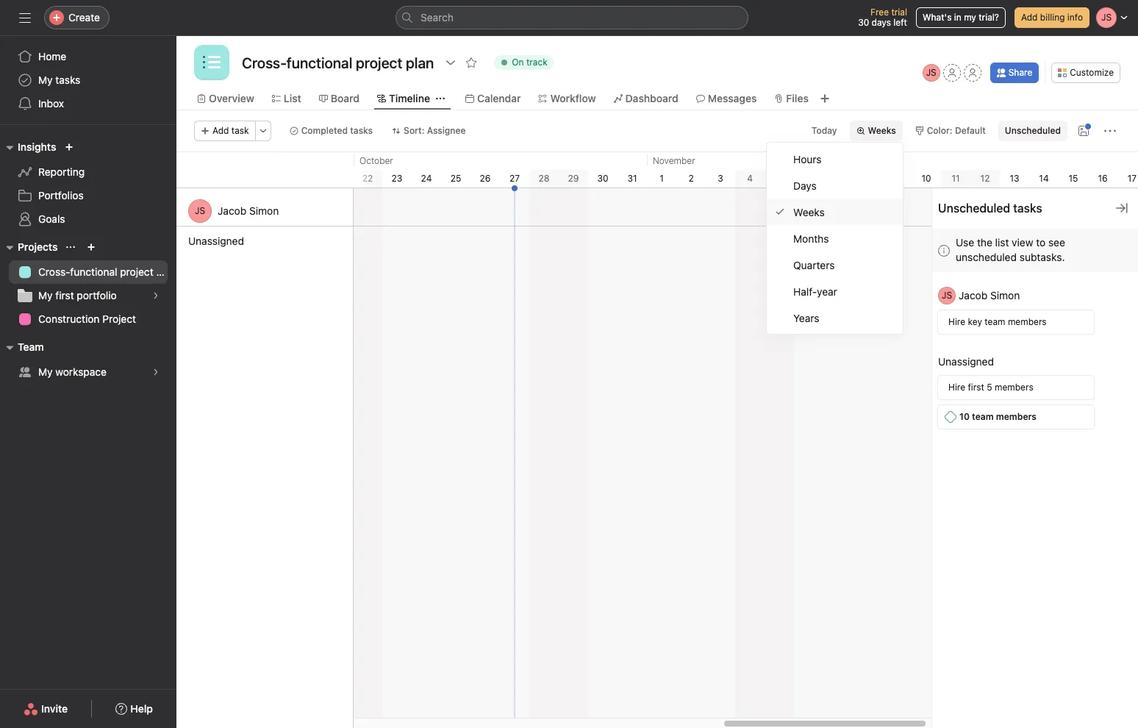 Task type: vqa. For each thing, say whether or not it's contained in the screenshot.
the middle 1 Filter button
no



Task type: locate. For each thing, give the bounding box(es) containing it.
10 team members
[[960, 411, 1037, 422]]

list
[[284, 92, 302, 104]]

js
[[927, 67, 937, 78], [195, 205, 205, 216], [942, 290, 953, 301]]

plan
[[156, 266, 176, 278]]

more actions image right save options icon
[[1105, 125, 1117, 137]]

my first portfolio link
[[9, 284, 168, 308]]

add inside button
[[1022, 12, 1038, 23]]

workflow link
[[539, 90, 596, 107]]

assignee
[[427, 125, 466, 136]]

my down cross-
[[38, 289, 53, 302]]

0 horizontal spatial jacob
[[218, 205, 247, 217]]

0 vertical spatial hire
[[949, 316, 966, 327]]

team down 5
[[973, 411, 995, 422]]

1 vertical spatial weeks
[[794, 206, 825, 218]]

2 horizontal spatial tasks
[[1014, 202, 1043, 215]]

projects element
[[0, 234, 177, 334]]

messages link
[[697, 90, 757, 107]]

jacob simon
[[218, 205, 279, 217], [959, 289, 1021, 302]]

6
[[807, 173, 812, 184]]

10 left 11
[[922, 173, 932, 184]]

1 horizontal spatial jacob simon
[[959, 289, 1021, 302]]

0 horizontal spatial js
[[195, 205, 205, 216]]

tasks down home
[[55, 74, 80, 86]]

None text field
[[238, 49, 438, 76]]

unscheduled tasks
[[939, 202, 1043, 215]]

portfolios link
[[9, 184, 168, 207]]

1 vertical spatial tasks
[[350, 125, 373, 136]]

1 horizontal spatial tasks
[[350, 125, 373, 136]]

free
[[871, 7, 890, 18]]

30 left 31
[[598, 173, 609, 184]]

1 vertical spatial jacob
[[959, 289, 988, 302]]

0 vertical spatial unscheduled
[[1006, 125, 1062, 136]]

1 vertical spatial hire
[[949, 382, 966, 393]]

1 horizontal spatial 10
[[960, 411, 970, 422]]

list image
[[203, 54, 221, 71]]

0 horizontal spatial 30
[[598, 173, 609, 184]]

hire for hire key team members
[[949, 316, 966, 327]]

2
[[689, 173, 694, 184]]

my up inbox
[[38, 74, 53, 86]]

board
[[331, 92, 360, 104]]

workspace
[[55, 366, 107, 378]]

weeks inside weeks link
[[794, 206, 825, 218]]

my
[[965, 12, 977, 23]]

days
[[794, 179, 817, 192]]

construction
[[38, 313, 100, 325]]

1 vertical spatial js
[[195, 205, 205, 216]]

weeks link
[[767, 199, 903, 225]]

tasks for my tasks
[[55, 74, 80, 86]]

home link
[[9, 45, 168, 68]]

sort: assignee button
[[386, 121, 473, 141]]

add left billing
[[1022, 12, 1038, 23]]

add left task
[[213, 125, 229, 136]]

23
[[392, 173, 403, 184]]

search button
[[396, 6, 749, 29]]

messages
[[708, 92, 757, 104]]

sort:
[[404, 125, 425, 136]]

2 vertical spatial tasks
[[1014, 202, 1043, 215]]

1 horizontal spatial js
[[927, 67, 937, 78]]

first for hire
[[969, 382, 985, 393]]

js button
[[923, 64, 941, 82]]

0 horizontal spatial 10
[[922, 173, 932, 184]]

add for add task
[[213, 125, 229, 136]]

1 vertical spatial 10
[[960, 411, 970, 422]]

add inside button
[[213, 125, 229, 136]]

goals link
[[9, 207, 168, 231]]

jacob
[[218, 205, 247, 217], [959, 289, 988, 302]]

my inside teams element
[[38, 366, 53, 378]]

see details, my first portfolio image
[[152, 291, 160, 300]]

1 vertical spatial unassigned
[[939, 355, 995, 368]]

weeks up hours link
[[869, 125, 897, 136]]

0 horizontal spatial tasks
[[55, 74, 80, 86]]

days
[[872, 17, 892, 28]]

2 hire from the top
[[949, 382, 966, 393]]

0 vertical spatial weeks
[[869, 125, 897, 136]]

1 horizontal spatial unassigned
[[939, 355, 995, 368]]

tasks up october
[[350, 125, 373, 136]]

1 vertical spatial jacob simon
[[959, 289, 1021, 302]]

0 vertical spatial jacob
[[218, 205, 247, 217]]

30 inside free trial 30 days left
[[859, 17, 870, 28]]

portfolios
[[38, 189, 84, 202]]

4
[[748, 173, 753, 184]]

on track
[[512, 57, 548, 68]]

1 horizontal spatial simon
[[991, 289, 1021, 302]]

unscheduled inside "dropdown button"
[[1006, 125, 1062, 136]]

tasks inside dropdown button
[[350, 125, 373, 136]]

2 vertical spatial js
[[942, 290, 953, 301]]

weeks up months
[[794, 206, 825, 218]]

key
[[969, 316, 983, 327]]

0 vertical spatial 10
[[922, 173, 932, 184]]

0 horizontal spatial add
[[213, 125, 229, 136]]

0 horizontal spatial weeks
[[794, 206, 825, 218]]

show options image
[[445, 57, 457, 68]]

members
[[1009, 316, 1047, 327], [995, 382, 1034, 393], [997, 411, 1037, 422]]

left
[[894, 17, 908, 28]]

0 vertical spatial jacob simon
[[218, 205, 279, 217]]

0 horizontal spatial simon
[[249, 205, 279, 217]]

first up construction
[[55, 289, 74, 302]]

1
[[660, 173, 664, 184]]

jacob for unassigned
[[218, 205, 247, 217]]

hire left 5
[[949, 382, 966, 393]]

customize button
[[1052, 63, 1121, 83]]

1 vertical spatial add
[[213, 125, 229, 136]]

tasks down 13
[[1014, 202, 1043, 215]]

days link
[[767, 172, 903, 199]]

unscheduled down 12
[[939, 202, 1011, 215]]

30 left days
[[859, 17, 870, 28]]

my for my first portfolio
[[38, 289, 53, 302]]

0 vertical spatial members
[[1009, 316, 1047, 327]]

add billing info button
[[1015, 7, 1090, 28]]

task
[[232, 125, 249, 136]]

year
[[817, 285, 838, 298]]

trial
[[892, 7, 908, 18]]

save options image
[[1079, 125, 1090, 137]]

tasks inside 'link'
[[55, 74, 80, 86]]

1 vertical spatial team
[[973, 411, 995, 422]]

0 horizontal spatial unassigned
[[188, 234, 244, 247]]

tasks
[[55, 74, 80, 86], [350, 125, 373, 136], [1014, 202, 1043, 215]]

first inside 'projects' 'element'
[[55, 289, 74, 302]]

unscheduled up 14 at the right of page
[[1006, 125, 1062, 136]]

10 for 10
[[922, 173, 932, 184]]

5
[[988, 382, 993, 393]]

team button
[[0, 338, 44, 356]]

add
[[1022, 12, 1038, 23], [213, 125, 229, 136]]

my inside 'link'
[[38, 74, 53, 86]]

what's in my trial? button
[[917, 7, 1006, 28]]

0 vertical spatial first
[[55, 289, 74, 302]]

unscheduled for unscheduled tasks
[[939, 202, 1011, 215]]

members down hire first 5 members
[[997, 411, 1037, 422]]

17
[[1128, 173, 1138, 184]]

1 horizontal spatial add
[[1022, 12, 1038, 23]]

0 vertical spatial 30
[[859, 17, 870, 28]]

1 vertical spatial members
[[995, 382, 1034, 393]]

completed
[[301, 125, 348, 136]]

more actions image
[[1105, 125, 1117, 137], [259, 127, 268, 135]]

insights button
[[0, 138, 56, 156]]

months
[[794, 232, 830, 245]]

1 horizontal spatial jacob
[[959, 289, 988, 302]]

today
[[812, 125, 838, 136]]

0 horizontal spatial first
[[55, 289, 74, 302]]

what's
[[923, 12, 952, 23]]

0 vertical spatial my
[[38, 74, 53, 86]]

3 my from the top
[[38, 366, 53, 378]]

my inside 'projects' 'element'
[[38, 289, 53, 302]]

first
[[55, 289, 74, 302], [969, 382, 985, 393]]

1 vertical spatial unscheduled
[[939, 202, 1011, 215]]

customize
[[1071, 67, 1115, 78]]

1 vertical spatial first
[[969, 382, 985, 393]]

1 hire from the top
[[949, 316, 966, 327]]

0 vertical spatial add
[[1022, 12, 1038, 23]]

1 vertical spatial simon
[[991, 289, 1021, 302]]

1 horizontal spatial weeks
[[869, 125, 897, 136]]

2 horizontal spatial js
[[942, 290, 953, 301]]

1 vertical spatial my
[[38, 289, 53, 302]]

1 horizontal spatial first
[[969, 382, 985, 393]]

half-year link
[[767, 278, 903, 305]]

hire left "key"
[[949, 316, 966, 327]]

28
[[539, 173, 550, 184]]

team right "key"
[[985, 316, 1006, 327]]

members right "key"
[[1009, 316, 1047, 327]]

workflow
[[551, 92, 596, 104]]

tab actions image
[[436, 94, 445, 103]]

board link
[[319, 90, 360, 107]]

27
[[510, 173, 520, 184]]

10 down hire first 5 members
[[960, 411, 970, 422]]

1 my from the top
[[38, 74, 53, 86]]

0 vertical spatial js
[[927, 67, 937, 78]]

js inside button
[[927, 67, 937, 78]]

add to starred image
[[466, 57, 478, 68]]

help
[[130, 703, 153, 715]]

2 vertical spatial my
[[38, 366, 53, 378]]

hire first 5 members
[[949, 382, 1034, 393]]

first left 5
[[969, 382, 985, 393]]

0 horizontal spatial jacob simon
[[218, 205, 279, 217]]

my down team
[[38, 366, 53, 378]]

0 vertical spatial tasks
[[55, 74, 80, 86]]

10 for 10 team members
[[960, 411, 970, 422]]

search
[[421, 11, 454, 24]]

1 horizontal spatial 30
[[859, 17, 870, 28]]

invite
[[41, 703, 68, 715]]

tasks for completed tasks
[[350, 125, 373, 136]]

2 my from the top
[[38, 289, 53, 302]]

members right 5
[[995, 382, 1034, 393]]

0 vertical spatial simon
[[249, 205, 279, 217]]

1 horizontal spatial more actions image
[[1105, 125, 1117, 137]]

files link
[[775, 90, 809, 107]]

29
[[568, 173, 579, 184]]

my for my tasks
[[38, 74, 53, 86]]

simon for unassigned
[[249, 205, 279, 217]]

global element
[[0, 36, 177, 124]]

my first portfolio
[[38, 289, 117, 302]]

more actions image right task
[[259, 127, 268, 135]]



Task type: describe. For each thing, give the bounding box(es) containing it.
quarters
[[794, 259, 835, 271]]

members for hire first 5 members
[[995, 382, 1034, 393]]

dashboard link
[[614, 90, 679, 107]]

0 vertical spatial unassigned
[[188, 234, 244, 247]]

quarters link
[[767, 252, 903, 278]]

billing
[[1041, 12, 1066, 23]]

to
[[1037, 236, 1046, 249]]

invite button
[[14, 696, 77, 723]]

cross-functional project plan link
[[9, 260, 176, 284]]

overview link
[[197, 90, 254, 107]]

track
[[527, 57, 548, 68]]

add for add billing info
[[1022, 12, 1038, 23]]

months link
[[767, 225, 903, 252]]

cross-
[[38, 266, 70, 278]]

goals
[[38, 213, 65, 225]]

timeline link
[[377, 90, 430, 107]]

list link
[[272, 90, 302, 107]]

use the list view to see unscheduled subtasks.
[[956, 236, 1066, 263]]

home
[[38, 50, 66, 63]]

reporting
[[38, 166, 85, 178]]

add task button
[[194, 121, 256, 141]]

0 horizontal spatial more actions image
[[259, 127, 268, 135]]

construction project
[[38, 313, 136, 325]]

calendar
[[477, 92, 521, 104]]

on track button
[[488, 52, 560, 73]]

what's in my trial?
[[923, 12, 1000, 23]]

default
[[956, 125, 987, 136]]

24
[[421, 173, 432, 184]]

hide sidebar image
[[19, 12, 31, 24]]

16
[[1099, 173, 1108, 184]]

weeks inside weeks "dropdown button"
[[869, 125, 897, 136]]

timeline
[[389, 92, 430, 104]]

2 vertical spatial members
[[997, 411, 1037, 422]]

unscheduled for unscheduled
[[1006, 125, 1062, 136]]

november 1
[[653, 155, 696, 184]]

add tab image
[[820, 93, 831, 104]]

unscheduled button
[[999, 121, 1068, 141]]

dashboard
[[626, 92, 679, 104]]

years
[[794, 312, 820, 324]]

on
[[512, 57, 524, 68]]

see
[[1049, 236, 1066, 249]]

my tasks link
[[9, 68, 168, 92]]

unscheduled
[[956, 251, 1018, 263]]

completed tasks
[[301, 125, 373, 136]]

search list box
[[396, 6, 749, 29]]

11
[[952, 173, 961, 184]]

add task
[[213, 125, 249, 136]]

tasks for unscheduled tasks
[[1014, 202, 1043, 215]]

projects
[[18, 241, 58, 253]]

show options, current sort, top image
[[67, 243, 75, 252]]

completed tasks button
[[283, 121, 380, 141]]

files
[[787, 92, 809, 104]]

jacob for hire key team members
[[959, 289, 988, 302]]

new project or portfolio image
[[87, 243, 96, 252]]

14
[[1040, 173, 1050, 184]]

js for unassigned
[[195, 205, 205, 216]]

october
[[360, 155, 393, 166]]

free trial 30 days left
[[859, 7, 908, 28]]

color: default
[[928, 125, 987, 136]]

1 vertical spatial 30
[[598, 173, 609, 184]]

my workspace link
[[9, 361, 168, 384]]

jacob simon for unassigned
[[218, 205, 279, 217]]

view
[[1013, 236, 1034, 249]]

hours
[[794, 153, 822, 165]]

close details image
[[1117, 202, 1129, 214]]

insights element
[[0, 134, 177, 234]]

reporting link
[[9, 160, 168, 184]]

insights
[[18, 141, 56, 153]]

my for my workspace
[[38, 366, 53, 378]]

project
[[102, 313, 136, 325]]

first for my
[[55, 289, 74, 302]]

construction project link
[[9, 308, 168, 331]]

use
[[956, 236, 975, 249]]

new image
[[65, 143, 74, 152]]

see details, my workspace image
[[152, 368, 160, 377]]

today button
[[806, 121, 844, 141]]

teams element
[[0, 334, 177, 387]]

0 vertical spatial team
[[985, 316, 1006, 327]]

projects button
[[0, 238, 58, 256]]

trial?
[[979, 12, 1000, 23]]

js for hire key team members
[[942, 290, 953, 301]]

overview
[[209, 92, 254, 104]]

members for hire key team members
[[1009, 316, 1047, 327]]

sort: assignee
[[404, 125, 466, 136]]

team
[[18, 341, 44, 353]]

list
[[996, 236, 1010, 249]]

create
[[68, 11, 100, 24]]

share
[[1009, 67, 1033, 78]]

subtasks.
[[1020, 251, 1066, 263]]

jacob simon for hire key team members
[[959, 289, 1021, 302]]

half-
[[794, 285, 817, 298]]

hire for hire first 5 members
[[949, 382, 966, 393]]

simon for hire key team members
[[991, 289, 1021, 302]]

functional
[[70, 266, 117, 278]]

years link
[[767, 305, 903, 331]]

hire key team members
[[949, 316, 1047, 327]]

31
[[628, 173, 638, 184]]

inbox
[[38, 97, 64, 110]]

create button
[[44, 6, 110, 29]]

help button
[[106, 696, 163, 723]]

25
[[451, 173, 462, 184]]

my workspace
[[38, 366, 107, 378]]

half-year
[[794, 285, 838, 298]]



